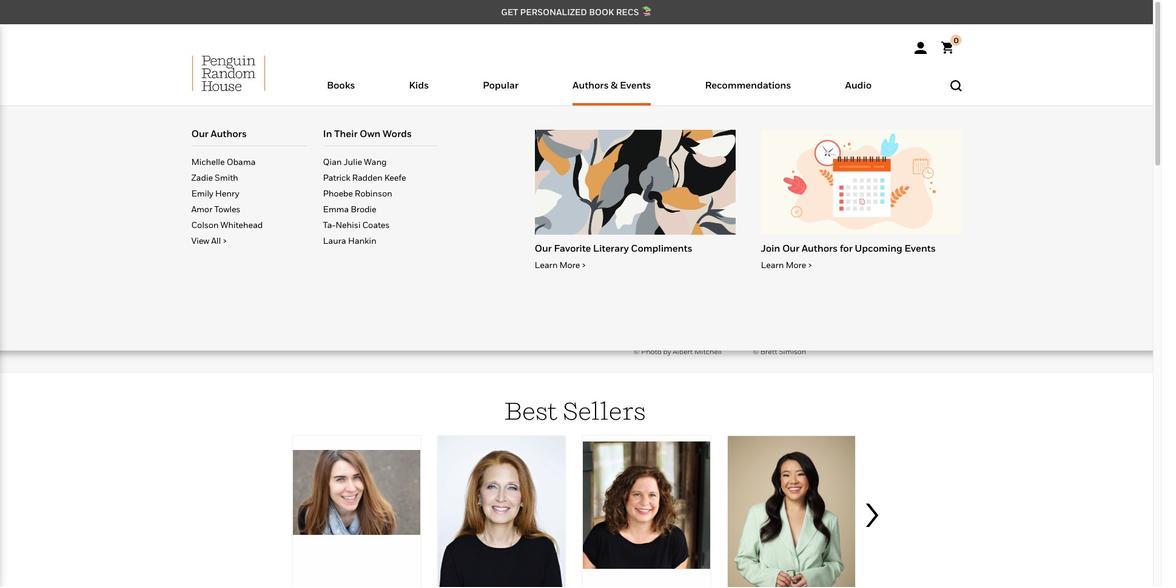 Task type: describe. For each thing, give the bounding box(es) containing it.
qian julie wang patrick radden keefe phoebe robinson emma brodie ta-nehisi coates laura hankin
[[323, 156, 406, 246]]

📚
[[641, 7, 652, 17]]

&
[[611, 79, 618, 91]]

kids button
[[382, 76, 456, 106]]

authors up tour
[[405, 149, 498, 175]]

radden
[[352, 172, 382, 183]]

ta-nehisi coates link
[[323, 218, 438, 234]]

books link
[[327, 79, 355, 106]]

amor towles link
[[191, 203, 307, 218]]

best sellers
[[504, 396, 646, 425]]

1 vertical spatial and
[[508, 199, 525, 211]]

new
[[333, 199, 351, 211]]

own
[[360, 127, 381, 140]]

recs
[[616, 7, 639, 17]]

recommendations button
[[678, 76, 818, 106]]

audio button
[[818, 76, 899, 106]]

albert
[[673, 347, 693, 356]]

see all author events link
[[291, 339, 436, 351]]

literary
[[593, 242, 629, 254]]

emily henry link
[[191, 187, 307, 203]]

area.
[[600, 185, 622, 197]]

in their own words link
[[323, 126, 438, 145]]

more inside 'our favorite literary compliments learn more >'
[[559, 260, 580, 270]]

by inside keep up with your favorite authors' tour dates and find events in your area. discover new voices by browsing our bestselling and award-winning authors.
[[383, 199, 394, 211]]

audio link
[[845, 79, 872, 106]]

kids
[[409, 79, 429, 91]]

julie
[[344, 156, 362, 167]]

voices
[[353, 199, 381, 211]]

©  brett simison
[[753, 347, 806, 356]]

books
[[327, 79, 355, 91]]

mitchell
[[695, 347, 722, 356]]

keep
[[291, 185, 314, 197]]

books button
[[300, 76, 382, 106]]

our inside 'our favorite literary compliments learn more >'
[[535, 242, 552, 254]]

smith
[[215, 172, 238, 183]]

obama
[[227, 156, 256, 167]]

kids link
[[409, 79, 429, 106]]

photo
[[641, 347, 662, 356]]

meet
[[291, 149, 351, 175]]

sellers
[[563, 396, 646, 425]]

2 your from the left
[[578, 185, 598, 197]]

shopping cart image
[[941, 35, 962, 54]]

discover
[[291, 199, 330, 211]]

emily
[[191, 188, 213, 198]]

our favorite literary compliments learn more >
[[535, 242, 692, 270]]

brodie
[[351, 204, 376, 214]]

zadie
[[191, 172, 213, 183]]

phoebe
[[323, 188, 353, 198]]

our
[[440, 199, 455, 211]]

› link
[[862, 423, 886, 587]]

get
[[501, 7, 518, 17]]

> inside 'our favorite literary compliments learn more >'
[[582, 260, 586, 270]]

sign in image
[[914, 42, 927, 54]]

events inside 'join our authors for upcoming events learn more >'
[[905, 242, 936, 254]]

penguin random house image
[[192, 55, 265, 92]]

> inside michelle obama zadie smith emily henry amor towles colson whitehead view all >
[[223, 235, 227, 246]]

bestselling
[[457, 199, 506, 211]]

henry
[[215, 188, 239, 198]]

author
[[340, 339, 388, 351]]

recommendations link
[[705, 79, 791, 106]]

michelle obama link
[[191, 155, 307, 171]]

view
[[191, 235, 209, 246]]

meet our authors
[[291, 149, 498, 175]]

2 vertical spatial events
[[391, 339, 436, 351]]

1 vertical spatial by
[[663, 347, 671, 356]]

authors'
[[409, 185, 446, 197]]

© for ©  brett simison
[[753, 347, 759, 356]]

simison
[[779, 347, 806, 356]]

wang
[[364, 156, 387, 167]]

©  photo by albert mitchell
[[634, 347, 722, 356]]

authors inside authors & events link
[[573, 79, 609, 91]]

book
[[589, 7, 614, 17]]

more inside 'join our authors for upcoming events learn more >'
[[786, 260, 806, 270]]

emma brodie link
[[323, 203, 438, 218]]



Task type: locate. For each thing, give the bounding box(es) containing it.
tour
[[448, 185, 467, 197]]

our inside 'join our authors for upcoming events learn more >'
[[782, 242, 800, 254]]

1 horizontal spatial learn
[[761, 260, 784, 270]]

learn inside 'our favorite literary compliments learn more >'
[[535, 260, 558, 270]]

popular
[[483, 79, 519, 91]]

1 vertical spatial events
[[905, 242, 936, 254]]

2 more from the left
[[786, 260, 806, 270]]

1 horizontal spatial all
[[316, 339, 338, 351]]

all inside michelle obama zadie smith emily henry amor towles colson whitehead view all >
[[211, 235, 221, 246]]

0 vertical spatial by
[[383, 199, 394, 211]]

1 horizontal spatial by
[[663, 347, 671, 356]]

award-
[[527, 199, 559, 211]]

© left the brett
[[753, 347, 759, 356]]

brett
[[761, 347, 777, 356]]

1 your from the left
[[351, 185, 371, 197]]

see
[[291, 339, 313, 351]]

all
[[211, 235, 221, 246], [316, 339, 338, 351]]

favorite
[[554, 242, 591, 254]]

authors left for
[[802, 242, 838, 254]]

© for ©  photo by albert mitchell
[[634, 347, 640, 356]]

by left albert
[[663, 347, 671, 356]]

popular button
[[456, 76, 546, 106]]

main navigation element
[[162, 55, 991, 353]]

amor
[[191, 204, 212, 214]]

1 vertical spatial all
[[316, 339, 338, 351]]

rebecca makkai image
[[753, 151, 859, 282]]

get personalized book recs 📚 link
[[501, 7, 652, 17]]

get personalized book recs 📚
[[501, 7, 652, 17]]

upcoming
[[855, 242, 902, 254]]

more
[[559, 260, 580, 270], [786, 260, 806, 270]]

by down favorite
[[383, 199, 394, 211]]

authors inside 'join our authors for upcoming events learn more >'
[[802, 242, 838, 254]]

0 vertical spatial and
[[496, 185, 513, 197]]

dates
[[469, 185, 494, 197]]

authors up obama
[[211, 127, 247, 140]]

1 © from the left
[[634, 347, 640, 356]]

authors & events
[[573, 79, 651, 91]]

1 horizontal spatial events
[[620, 79, 651, 91]]

0 horizontal spatial learn
[[535, 260, 558, 270]]

michelle
[[191, 156, 225, 167]]

colson
[[191, 220, 219, 230]]

join our authors for upcoming events image
[[761, 130, 962, 235]]

with
[[330, 185, 349, 197]]

>
[[223, 235, 227, 246], [582, 260, 586, 270], [808, 260, 812, 270]]

in
[[567, 185, 576, 197]]

all right view
[[211, 235, 221, 246]]

and down find
[[508, 199, 525, 211]]

2 horizontal spatial events
[[905, 242, 936, 254]]

learn
[[535, 260, 558, 270], [761, 260, 784, 270]]

winning
[[559, 199, 594, 211]]

›
[[862, 479, 881, 538]]

patrick radden keefe link
[[323, 171, 438, 187]]

words
[[383, 127, 412, 140]]

whitehead
[[221, 220, 263, 230]]

colson whitehead link
[[191, 218, 307, 234]]

events
[[536, 185, 565, 197]]

in their own words
[[323, 127, 412, 140]]

zadie smith link
[[191, 171, 307, 187]]

for
[[840, 242, 853, 254]]

events right "author" in the left of the page
[[391, 339, 436, 351]]

1 horizontal spatial your
[[578, 185, 598, 197]]

and left find
[[496, 185, 513, 197]]

© left photo
[[634, 347, 640, 356]]

our authors
[[191, 127, 247, 140]]

nehisi
[[336, 220, 361, 230]]

0 horizontal spatial more
[[559, 260, 580, 270]]

events
[[620, 79, 651, 91], [905, 242, 936, 254], [391, 339, 436, 351]]

grady hendrix image
[[634, 151, 739, 282]]

events right upcoming
[[905, 242, 936, 254]]

0 horizontal spatial all
[[211, 235, 221, 246]]

learn inside 'join our authors for upcoming events learn more >'
[[761, 260, 784, 270]]

authors & events link
[[573, 79, 651, 106]]

1 learn from the left
[[535, 260, 558, 270]]

in
[[323, 127, 332, 140]]

your right in
[[578, 185, 598, 197]]

their
[[334, 127, 358, 140]]

keep up with your favorite authors' tour dates and find events in your area. discover new voices by browsing our bestselling and award-winning authors.
[[291, 185, 622, 224]]

events right &
[[620, 79, 651, 91]]

1 more from the left
[[559, 260, 580, 270]]

join our authors for upcoming events learn more >
[[761, 242, 936, 270]]

1 horizontal spatial more
[[786, 260, 806, 270]]

robinson
[[355, 188, 392, 198]]

laura
[[323, 235, 346, 246]]

patrick
[[323, 172, 350, 183]]

audio
[[845, 79, 872, 91]]

learn down join
[[761, 260, 784, 270]]

towles
[[214, 204, 240, 214]]

keefe
[[384, 172, 406, 183]]

0 vertical spatial all
[[211, 235, 221, 246]]

1 horizontal spatial ©
[[753, 347, 759, 356]]

favorite
[[373, 185, 407, 197]]

up
[[316, 185, 328, 197]]

find
[[516, 185, 533, 197]]

0 vertical spatial events
[[620, 79, 651, 91]]

authors left &
[[573, 79, 609, 91]]

all right see
[[316, 339, 338, 351]]

0 horizontal spatial ©
[[634, 347, 640, 356]]

0 horizontal spatial your
[[351, 185, 371, 197]]

authors
[[573, 79, 609, 91], [211, 127, 247, 140], [405, 149, 498, 175], [802, 242, 838, 254]]

personalized
[[520, 7, 587, 17]]

0 horizontal spatial events
[[391, 339, 436, 351]]

0 horizontal spatial >
[[223, 235, 227, 246]]

emma
[[323, 204, 349, 214]]

2 © from the left
[[753, 347, 759, 356]]

see all author events
[[291, 339, 436, 351]]

your
[[351, 185, 371, 197], [578, 185, 598, 197]]

our favorite literary compliments image
[[535, 130, 735, 235]]

1 horizontal spatial >
[[582, 260, 586, 270]]

your down radden
[[351, 185, 371, 197]]

best
[[504, 396, 558, 425]]

> inside 'join our authors for upcoming events learn more >'
[[808, 260, 812, 270]]

2 horizontal spatial >
[[808, 260, 812, 270]]

authors.
[[291, 212, 328, 224]]

0 horizontal spatial by
[[383, 199, 394, 211]]

recommendations
[[705, 79, 791, 91]]

learn down the favorite
[[535, 260, 558, 270]]

compliments
[[631, 242, 692, 254]]

laura hankin link
[[323, 234, 438, 250]]

search image
[[950, 80, 962, 91]]

and
[[496, 185, 513, 197], [508, 199, 525, 211]]

join
[[761, 242, 780, 254]]

2 learn from the left
[[761, 260, 784, 270]]

ta-
[[323, 220, 336, 230]]

qian julie wang link
[[323, 155, 438, 171]]

hankin
[[348, 235, 376, 246]]

michelle obama zadie smith emily henry amor towles colson whitehead view all >
[[191, 156, 263, 246]]

by
[[383, 199, 394, 211], [663, 347, 671, 356]]

phoebe robinson link
[[323, 187, 438, 203]]



Task type: vqa. For each thing, say whether or not it's contained in the screenshot.
› link
yes



